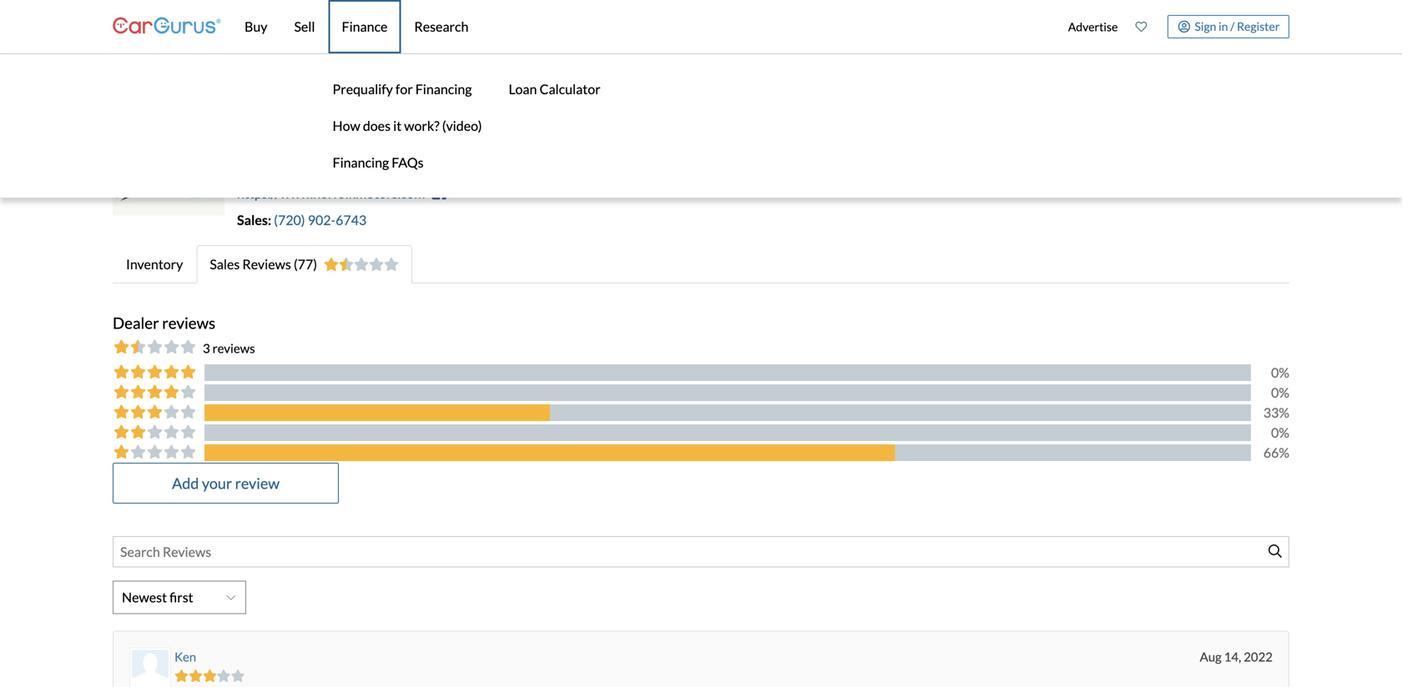 Task type: locate. For each thing, give the bounding box(es) containing it.
0%
[[1271, 365, 1290, 381], [1271, 385, 1290, 401], [1271, 425, 1290, 441]]

2 vertical spatial 0%
[[1271, 425, 1290, 441]]

sales:
[[237, 212, 271, 228]]

map
[[349, 165, 375, 181]]

advertise link
[[1060, 3, 1127, 50]]

star image down 'ken'
[[189, 670, 203, 683]]

menu containing sign in / register
[[1060, 3, 1290, 50]]

sales reviews (77)
[[210, 256, 317, 272]]

finance button
[[328, 0, 401, 53]]

0 vertical spatial for
[[396, 81, 413, 97]]

how does it work? (video)
[[333, 118, 482, 134]]

reviews up 3
[[162, 314, 215, 333]]

1 vertical spatial for
[[391, 111, 417, 135]]

0 horizontal spatial menu
[[329, 71, 485, 181]]

norfolk motors west logo image
[[113, 143, 225, 216]]

1 vertical spatial reviews
[[213, 341, 255, 356]]

4350 w colfax ave denver, co 80204 map & directions
[[237, 145, 448, 181]]

star image
[[384, 258, 399, 271], [189, 670, 203, 683], [217, 670, 231, 683]]

reviews
[[162, 314, 215, 333], [213, 341, 255, 356]]

star image right star half icon
[[384, 258, 399, 271]]

menu bar
[[0, 0, 1402, 198]]

advertise
[[1068, 20, 1118, 34]]

1 vertical spatial financing
[[333, 154, 389, 171]]

0 vertical spatial reviews
[[162, 314, 215, 333]]

ken image
[[132, 651, 169, 687]]

0 horizontal spatial financing
[[333, 154, 389, 171]]

1 vertical spatial menu
[[329, 71, 485, 181]]

your
[[202, 474, 232, 493]]

0 vertical spatial financing
[[415, 81, 472, 97]]

tab list
[[113, 245, 1290, 284]]

calculator
[[540, 81, 601, 97]]

sales: (720) 902-6743
[[237, 212, 367, 228]]

66%
[[1264, 445, 1290, 461]]

star image
[[324, 258, 339, 271], [339, 258, 354, 271], [354, 258, 369, 271], [369, 258, 384, 271], [174, 670, 189, 683], [203, 670, 217, 683], [231, 670, 245, 683]]

2 0% from the top
[[1271, 385, 1290, 401]]

menu inside menu bar
[[329, 71, 485, 181]]

reviews for dealer reviews
[[162, 314, 215, 333]]

dealer reviews
[[113, 314, 215, 333]]

ken
[[174, 650, 196, 665]]

0 horizontal spatial star image
[[189, 670, 203, 683]]

saved cars image
[[1136, 21, 1147, 33]]

prequalify for financing link
[[329, 71, 485, 108]]

(720)
[[274, 212, 305, 228]]

31
[[319, 111, 342, 135]]

inventory
[[126, 256, 183, 272]]

financing faqs
[[333, 154, 424, 171]]

sale
[[421, 111, 458, 135]]

menu containing prequalify for financing
[[329, 71, 485, 181]]

1 vertical spatial 0%
[[1271, 385, 1290, 401]]

menu
[[1060, 3, 1290, 50], [329, 71, 485, 181]]

in
[[1219, 19, 1228, 33]]

co
[[285, 165, 305, 181]]

0 vertical spatial menu
[[1060, 3, 1290, 50]]

cars
[[346, 111, 387, 135]]

prequalify for financing
[[333, 81, 472, 97]]

3 0% from the top
[[1271, 425, 1290, 441]]

14,
[[1224, 650, 1241, 665]]

1 horizontal spatial menu
[[1060, 3, 1290, 50]]

add your review link
[[113, 463, 339, 504]]

- 31 cars for sale
[[304, 111, 458, 135]]

(video)
[[442, 118, 482, 134]]

for
[[396, 81, 413, 97], [391, 111, 417, 135]]

add
[[172, 474, 199, 493]]

financing faqs link
[[329, 144, 485, 181]]

star image right ken image
[[217, 670, 231, 683]]

how does it work? (video) link
[[329, 108, 485, 144]]

cargurus logo homepage link link
[[113, 3, 221, 50]]

w
[[271, 145, 284, 161]]

3 reviews
[[203, 341, 255, 356]]

tab list containing inventory
[[113, 245, 1290, 284]]

financing
[[415, 81, 472, 97], [333, 154, 389, 171]]

0 vertical spatial 0%
[[1271, 365, 1290, 381]]

sales
[[210, 256, 240, 272]]

reviews right 3
[[213, 341, 255, 356]]

review
[[235, 474, 280, 493]]

Search Reviews field
[[113, 537, 1290, 568]]

sell button
[[281, 0, 328, 53]]

2022
[[1244, 650, 1273, 665]]

reviews
[[242, 256, 291, 272]]

denver,
[[237, 165, 282, 181]]

loan calculator
[[509, 81, 601, 97]]

chevron down image
[[227, 593, 235, 603]]

cargurus logo homepage link image
[[113, 3, 221, 50]]

(720) 902-6743 link
[[274, 212, 375, 228]]



Task type: describe. For each thing, give the bounding box(es) containing it.
user icon image
[[1178, 20, 1190, 33]]

aug 14, 2022
[[1200, 650, 1273, 665]]

how
[[333, 118, 360, 134]]

prequalify
[[333, 81, 393, 97]]

ken link
[[174, 650, 196, 665]]

facebook - norfolk motors west image
[[432, 184, 447, 201]]

sign
[[1195, 19, 1217, 33]]

register
[[1237, 19, 1280, 33]]

&
[[378, 165, 387, 181]]

33%
[[1264, 405, 1290, 421]]

it
[[393, 118, 402, 134]]

search image
[[1269, 545, 1282, 558]]

map & directions link
[[349, 165, 448, 181]]

1 horizontal spatial financing
[[415, 81, 472, 97]]

finance
[[342, 18, 388, 35]]

star half image
[[339, 258, 354, 271]]

https://www.norfolkmotors.com link
[[237, 185, 425, 201]]

ave
[[327, 145, 350, 161]]

1 horizontal spatial star image
[[217, 670, 231, 683]]

buy button
[[231, 0, 281, 53]]

sign in / register link
[[1168, 15, 1290, 38]]

directions
[[390, 165, 448, 181]]

does
[[363, 118, 391, 134]]

-
[[308, 111, 315, 135]]

https://www.norfolkmotors.com
[[237, 185, 425, 201]]

loan calculator link
[[505, 71, 604, 108]]

3
[[203, 341, 210, 356]]

aug
[[1200, 650, 1222, 665]]

sell
[[294, 18, 315, 35]]

add your review
[[172, 474, 280, 493]]

colfax
[[287, 145, 325, 161]]

2 horizontal spatial star image
[[384, 258, 399, 271]]

6743
[[336, 212, 367, 228]]

sign in / register
[[1195, 19, 1280, 33]]

sign in / register menu item
[[1156, 15, 1290, 38]]

research
[[414, 18, 469, 35]]

1 0% from the top
[[1271, 365, 1290, 381]]

buy
[[245, 18, 267, 35]]

reviews for 3 reviews
[[213, 341, 255, 356]]

menu bar containing buy
[[0, 0, 1402, 198]]

80204
[[307, 165, 346, 181]]

inventory tab
[[113, 245, 196, 284]]

work?
[[404, 118, 440, 134]]

loan
[[509, 81, 537, 97]]

/
[[1231, 19, 1235, 33]]

dealer
[[113, 314, 159, 333]]

faqs
[[392, 154, 424, 171]]

for inside prequalify for financing link
[[396, 81, 413, 97]]

902-
[[308, 212, 336, 228]]

4350
[[237, 145, 268, 161]]

(77)
[[294, 256, 317, 272]]

research button
[[401, 0, 482, 53]]



Task type: vqa. For each thing, say whether or not it's contained in the screenshot.
"from" to the right
no



